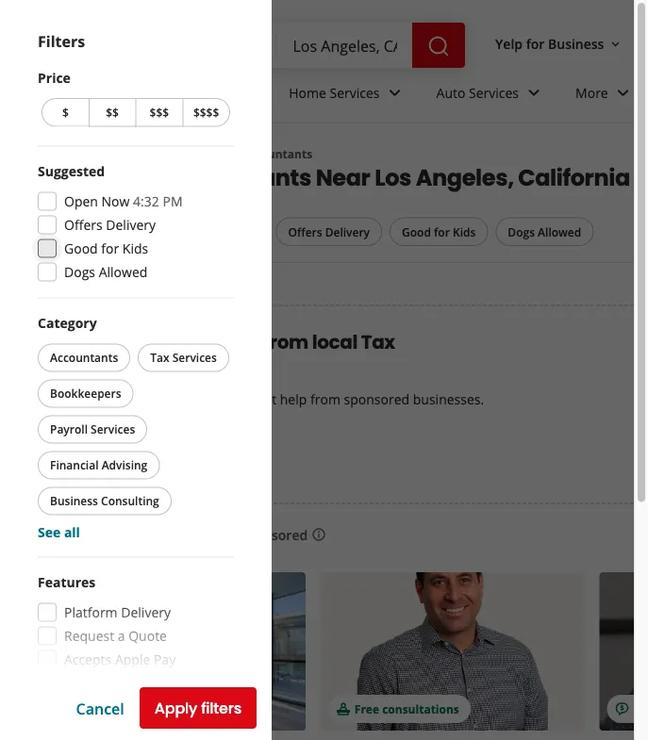 Task type: describe. For each thing, give the bounding box(es) containing it.
professional
[[92, 146, 162, 162]]

business inside group
[[50, 494, 98, 509]]

financial
[[50, 458, 99, 473]]

tax services button
[[138, 344, 229, 372]]

a
[[118, 628, 125, 646]]

allowed inside 'button'
[[538, 224, 582, 240]]

professionals
[[70, 356, 196, 382]]

$100 for $120 deal
[[76, 702, 178, 717]]

auto services
[[437, 84, 519, 102]]

accountants down home
[[241, 146, 313, 162]]

16 chevron down v2 image
[[608, 37, 623, 52]]

0 horizontal spatial from
[[263, 329, 308, 356]]

24 chevron down v2 image for home services
[[384, 82, 406, 104]]

offers delivery inside button
[[288, 224, 370, 240]]

suggested
[[38, 162, 105, 180]]

tax inside free price estimates from local tax professionals tell us about your project and get help from sponsored businesses.
[[361, 329, 395, 356]]

open
[[64, 193, 98, 210]]

professional services
[[92, 146, 211, 162]]

you
[[197, 522, 232, 548]]

search image
[[428, 35, 450, 58]]

help
[[280, 390, 307, 408]]

see all
[[38, 524, 80, 542]]

free consultations
[[355, 702, 459, 717]]

good inside good for kids button
[[402, 224, 431, 240]]

accepts apple pay
[[64, 651, 176, 669]]

$$
[[106, 105, 119, 120]]

pm
[[163, 193, 183, 210]]

get
[[257, 390, 277, 408]]

apply
[[155, 698, 197, 720]]

businesses.
[[413, 390, 484, 408]]

all
[[64, 524, 80, 542]]

group containing suggested
[[38, 162, 234, 283]]

advising
[[102, 458, 148, 473]]

home services
[[289, 84, 380, 102]]

near
[[316, 162, 370, 193]]

free consultations link
[[321, 573, 585, 731]]

offers inside button
[[288, 224, 322, 240]]

features
[[38, 574, 96, 592]]

apple
[[115, 651, 150, 669]]

apply filters
[[155, 698, 242, 720]]

0 horizontal spatial offers delivery
[[64, 216, 156, 234]]

us
[[95, 390, 109, 408]]

1 vertical spatial dogs
[[64, 263, 95, 281]]

sponsored
[[344, 390, 410, 408]]

$$ button
[[88, 98, 135, 127]]

lot
[[110, 698, 130, 716]]

bookkeepers
[[50, 386, 121, 402]]

restaurants link
[[143, 68, 274, 123]]

angeles,
[[416, 162, 514, 193]]

delivery down open now 4:32 pm
[[106, 216, 156, 234]]

wi-
[[95, 722, 114, 740]]

estimates
[[165, 329, 259, 356]]

payroll services button
[[38, 416, 147, 444]]

dogs allowed inside "dogs allowed" 'button'
[[508, 224, 582, 240]]

project
[[184, 390, 227, 408]]

started
[[115, 449, 168, 470]]

home services link
[[274, 68, 421, 123]]

1 vertical spatial from
[[310, 390, 341, 408]]

get started button
[[70, 439, 183, 480]]

payroll services
[[50, 422, 135, 437]]

allowed inside group
[[99, 263, 148, 281]]

consultations
[[382, 702, 459, 717]]

cancel
[[76, 699, 124, 719]]

see
[[38, 524, 61, 542]]

4:32
[[133, 193, 159, 210]]

dogs allowed button
[[496, 217, 594, 246]]

$$$ button
[[135, 98, 182, 127]]

kids inside group
[[123, 240, 148, 258]]

open now 4:32 pm
[[64, 193, 183, 210]]

your
[[152, 390, 180, 408]]

$$$
[[150, 105, 169, 120]]

auto services link
[[421, 68, 561, 123]]

pay
[[154, 651, 176, 669]]

delivery up "quote"
[[121, 604, 171, 622]]

yelp for yelp for business
[[496, 35, 523, 52]]

auto
[[437, 84, 466, 102]]

platform
[[64, 604, 118, 622]]

24 chevron down v2 image for more
[[612, 82, 635, 104]]

$$$$ button
[[182, 98, 230, 127]]

quote
[[129, 628, 167, 646]]

local
[[312, 329, 358, 356]]

filters group
[[38, 217, 598, 247]]

financial advising
[[50, 458, 148, 473]]

fre link
[[600, 573, 648, 731]]



Task type: vqa. For each thing, say whether or not it's contained in the screenshot.
field to the right
no



Task type: locate. For each thing, give the bounding box(es) containing it.
payroll
[[50, 422, 88, 437]]

24 chevron down v2 image
[[523, 82, 546, 104]]

1 vertical spatial dogs allowed
[[64, 263, 148, 281]]

0 vertical spatial allowed
[[538, 224, 582, 240]]

1 24 chevron down v2 image from the left
[[384, 82, 406, 104]]

good for kids button
[[390, 217, 488, 246]]

more
[[576, 84, 608, 102]]

1 vertical spatial free
[[355, 702, 379, 717]]

services inside tax services button
[[172, 350, 217, 366]]

price
[[114, 329, 161, 356]]

1 horizontal spatial 24 chevron down v2 image
[[612, 82, 635, 104]]

0 horizontal spatial good
[[64, 240, 98, 258]]

good down all
[[64, 240, 98, 258]]

best
[[111, 162, 160, 193]]

tax up your
[[150, 350, 170, 366]]

services inside home services link
[[330, 84, 380, 102]]

business consulting button
[[38, 487, 172, 516]]

24 chevron down v2 image inside more link
[[612, 82, 635, 104]]

cancel button
[[76, 699, 124, 719]]

$120
[[124, 702, 150, 717]]

fi
[[114, 722, 125, 740]]

16 filter v2 image
[[54, 225, 69, 240]]

free for price
[[70, 329, 110, 356]]

0 horizontal spatial 24 chevron down v2 image
[[384, 82, 406, 104]]

10
[[84, 162, 107, 193]]

request
[[64, 628, 114, 646]]

1 horizontal spatial offers delivery
[[288, 224, 370, 240]]

0 horizontal spatial business
[[50, 494, 98, 509]]

yelp up auto services link
[[496, 35, 523, 52]]

$ button
[[42, 98, 88, 127]]

home
[[289, 84, 326, 102]]

yelp inside button
[[496, 35, 523, 52]]

platform delivery
[[64, 604, 171, 622]]

services down us
[[91, 422, 135, 437]]

0 horizontal spatial yelp
[[38, 146, 62, 162]]

dogs allowed
[[508, 224, 582, 240], [64, 263, 148, 281]]

dogs allowed down california
[[508, 224, 582, 240]]

yelp for business button
[[488, 27, 631, 61]]

free for consultations
[[355, 702, 379, 717]]

0 horizontal spatial good for kids
[[64, 240, 148, 258]]

free down $100
[[64, 722, 91, 740]]

good for kids
[[402, 224, 476, 240], [64, 240, 148, 258]]

16 free estimates v2 image
[[615, 702, 630, 717]]

services up project
[[172, 350, 217, 366]]

1 vertical spatial allowed
[[99, 263, 148, 281]]

private
[[64, 698, 107, 716]]

24 chevron down v2 image left auto
[[384, 82, 406, 104]]

get started
[[85, 449, 168, 470]]

tax right local
[[361, 329, 395, 356]]

dogs down california
[[508, 224, 535, 240]]

1 vertical spatial business
[[50, 494, 98, 509]]

los
[[375, 162, 412, 193]]

services down $$$$
[[165, 146, 211, 162]]

delivery
[[106, 216, 156, 234], [325, 224, 370, 240], [121, 604, 171, 622]]

kids down angeles,
[[453, 224, 476, 240]]

offers inside group
[[64, 216, 103, 234]]

0 horizontal spatial kids
[[123, 240, 148, 258]]

0 horizontal spatial dogs
[[64, 263, 95, 281]]

group containing category
[[34, 314, 234, 542]]

0 vertical spatial group
[[38, 162, 234, 283]]

dogs
[[508, 224, 535, 240], [64, 263, 95, 281]]

about
[[113, 390, 149, 408]]

2 24 chevron down v2 image from the left
[[612, 82, 635, 104]]

all button
[[42, 217, 103, 247]]

apply filters button
[[139, 688, 257, 730]]

from right help
[[310, 390, 341, 408]]

restaurants
[[159, 84, 232, 102]]

1 vertical spatial good for kids
[[64, 240, 148, 258]]

0 vertical spatial dogs
[[508, 224, 535, 240]]

2 vertical spatial group
[[38, 573, 234, 741]]

business consulting
[[50, 494, 159, 509]]

from
[[263, 329, 308, 356], [310, 390, 341, 408]]

free price estimates from local tax professionals tell us about your project and get help from sponsored businesses.
[[70, 329, 484, 408]]

services for payroll services
[[91, 422, 135, 437]]

filters
[[201, 698, 242, 720]]

allowed down all button
[[99, 263, 148, 281]]

0 vertical spatial good
[[402, 224, 431, 240]]

allowed down california
[[538, 224, 582, 240]]

and
[[230, 390, 254, 408]]

all
[[76, 224, 90, 240]]

services right home
[[330, 84, 380, 102]]

free left the price
[[70, 329, 110, 356]]

1 horizontal spatial allowed
[[538, 224, 582, 240]]

1 vertical spatial yelp
[[38, 146, 62, 162]]

$100 for $120 deal link
[[42, 573, 306, 731]]

yelp up suggested at the left of page
[[38, 146, 62, 162]]

1 horizontal spatial good
[[402, 224, 431, 240]]

for inside filters group
[[434, 224, 450, 240]]

special
[[38, 522, 107, 548]]

group containing features
[[38, 573, 234, 741]]

tell
[[70, 390, 91, 408]]

now
[[102, 193, 130, 210]]

fre
[[634, 702, 648, 717]]

1 horizontal spatial business
[[548, 35, 604, 52]]

16 info v2 image
[[312, 528, 327, 543]]

services inside payroll services 'button'
[[91, 422, 135, 437]]

1 horizontal spatial yelp
[[496, 35, 523, 52]]

see all button
[[38, 524, 80, 542]]

from left local
[[263, 329, 308, 356]]

0 vertical spatial from
[[263, 329, 308, 356]]

good down los at the right of page
[[402, 224, 431, 240]]

services left 24 chevron down v2 icon
[[469, 84, 519, 102]]

1 horizontal spatial dogs
[[508, 224, 535, 240]]

1 horizontal spatial from
[[310, 390, 341, 408]]

0 vertical spatial free
[[70, 329, 110, 356]]

$100
[[76, 702, 101, 717]]

top
[[38, 162, 80, 193]]

offers delivery
[[64, 216, 156, 234], [288, 224, 370, 240]]

business left 16 chevron down v2 icon
[[548, 35, 604, 52]]

1 horizontal spatial tax
[[361, 329, 395, 356]]

24 chevron down v2 image right more
[[612, 82, 635, 104]]

good for kids down all
[[64, 240, 148, 258]]

kids inside button
[[453, 224, 476, 240]]

good for kids down angeles,
[[402, 224, 476, 240]]

0 vertical spatial yelp
[[496, 35, 523, 52]]

16 free consultations v2 image
[[336, 702, 351, 717]]

offers delivery down now
[[64, 216, 156, 234]]

accountants down $$$$ button
[[165, 162, 311, 193]]

price group
[[38, 68, 234, 131]]

services for auto services
[[469, 84, 519, 102]]

business up 'all'
[[50, 494, 98, 509]]

0 vertical spatial good for kids
[[402, 224, 476, 240]]

top 10 best accountants near los angeles, california
[[38, 162, 630, 193]]

dogs down all
[[64, 263, 95, 281]]

business categories element
[[143, 68, 648, 123]]

consulting
[[101, 494, 159, 509]]

delivery down near
[[325, 224, 370, 240]]

accountants link
[[241, 146, 313, 162]]

0 vertical spatial dogs allowed
[[508, 224, 582, 240]]

dogs allowed down all
[[64, 263, 148, 281]]

0 horizontal spatial dogs allowed
[[64, 263, 148, 281]]

dogs allowed inside group
[[64, 263, 148, 281]]

offers delivery down top 10 best accountants near los angeles, california
[[288, 224, 370, 240]]

free
[[70, 329, 110, 356], [355, 702, 379, 717], [64, 722, 91, 740]]

special offers for you
[[38, 522, 232, 548]]

more link
[[561, 68, 648, 123]]

services for tax services
[[172, 350, 217, 366]]

1 horizontal spatial good for kids
[[402, 224, 476, 240]]

dogs inside 'button'
[[508, 224, 535, 240]]

sponsored
[[240, 526, 308, 544]]

free right 16 free consultations v2 image
[[355, 702, 379, 717]]

deal
[[153, 702, 178, 717]]

$
[[62, 105, 69, 120]]

24 chevron down v2 image inside home services link
[[384, 82, 406, 104]]

accepts
[[64, 651, 112, 669]]

1 vertical spatial group
[[34, 314, 234, 542]]

kids down 4:32
[[123, 240, 148, 258]]

None search field
[[143, 23, 469, 68]]

0 vertical spatial business
[[548, 35, 604, 52]]

0 vertical spatial kids
[[453, 224, 476, 240]]

good inside group
[[64, 240, 98, 258]]

free inside free price estimates from local tax professionals tell us about your project and get help from sponsored businesses.
[[70, 329, 110, 356]]

offers down open
[[64, 216, 103, 234]]

accountants inside button
[[50, 350, 118, 366]]

1 horizontal spatial kids
[[453, 224, 476, 240]]

business
[[548, 35, 604, 52], [50, 494, 98, 509]]

services for home services
[[330, 84, 380, 102]]

yelp for business
[[496, 35, 604, 52]]

request a quote
[[64, 628, 167, 646]]

$$$$
[[193, 105, 219, 120]]

free inside private lot parking free wi-fi
[[64, 722, 91, 740]]

accountants up the bookkeepers
[[50, 350, 118, 366]]

services inside auto services link
[[469, 84, 519, 102]]

filters
[[38, 31, 85, 51]]

tax inside button
[[150, 350, 170, 366]]

services for professional services
[[165, 146, 211, 162]]

get
[[85, 449, 111, 470]]

yelp
[[496, 35, 523, 52], [38, 146, 62, 162]]

0 horizontal spatial tax
[[150, 350, 170, 366]]

delivery inside button
[[325, 224, 370, 240]]

category
[[38, 314, 97, 332]]

good for kids inside button
[[402, 224, 476, 240]]

offers
[[110, 522, 164, 548]]

offers delivery button
[[276, 217, 382, 246]]

24 chevron down v2 image
[[384, 82, 406, 104], [612, 82, 635, 104]]

2 vertical spatial free
[[64, 722, 91, 740]]

1 horizontal spatial dogs allowed
[[508, 224, 582, 240]]

price
[[38, 68, 71, 86]]

yelp for yelp
[[38, 146, 62, 162]]

accountants button
[[38, 344, 130, 372]]

1 horizontal spatial offers
[[288, 224, 322, 240]]

1 vertical spatial good
[[64, 240, 98, 258]]

services
[[330, 84, 380, 102], [469, 84, 519, 102], [165, 146, 211, 162], [172, 350, 217, 366], [91, 422, 135, 437]]

1 vertical spatial kids
[[123, 240, 148, 258]]

bookkeepers button
[[38, 380, 134, 408]]

for
[[526, 35, 545, 52], [434, 224, 450, 240], [101, 240, 119, 258], [167, 522, 193, 548], [104, 702, 121, 717]]

0 horizontal spatial offers
[[64, 216, 103, 234]]

offers down top 10 best accountants near los angeles, california
[[288, 224, 322, 240]]

0 horizontal spatial allowed
[[99, 263, 148, 281]]

group
[[38, 162, 234, 283], [34, 314, 234, 542], [38, 573, 234, 741]]



